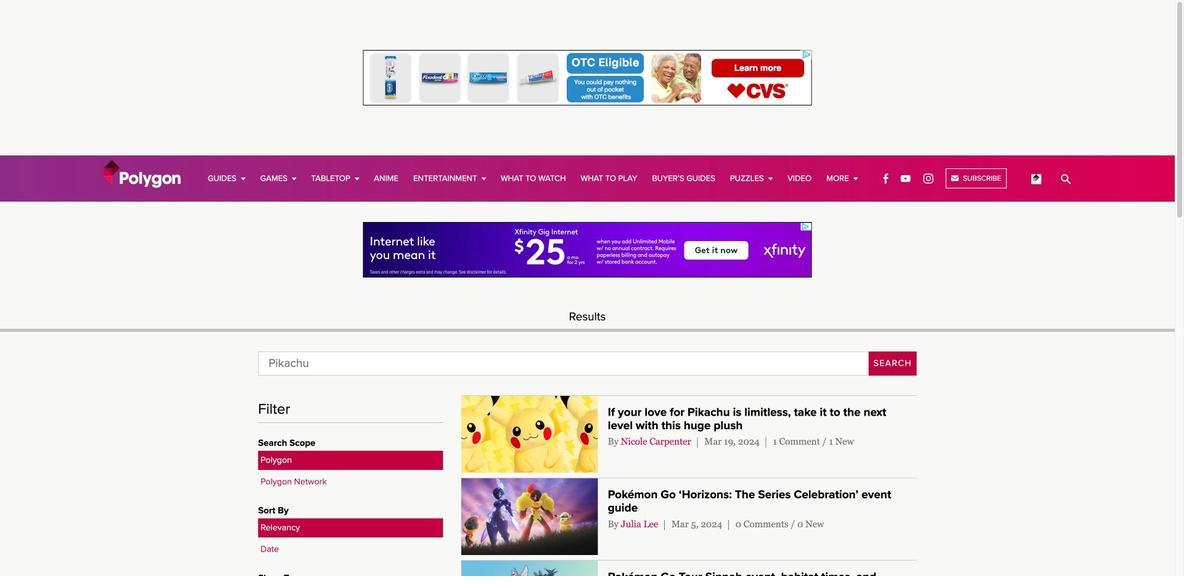 Task type: vqa. For each thing, say whether or not it's contained in the screenshot.
Charcadet, Ceruledge, Armarogue, and a Pikachu with a captain's hat stand proudly over a sunset image
yes



Task type: locate. For each thing, give the bounding box(es) containing it.
charcadet, ceruledge, armarogue, and a pikachu with a captain's hat stand proudly over a sunset image
[[462, 478, 598, 555]]

advertisement element
[[288, 1, 887, 155], [363, 222, 812, 278]]

Pikachu field
[[258, 352, 869, 376]]

1 vertical spatial advertisement element
[[363, 222, 812, 278]]



Task type: describe. For each thing, give the bounding box(es) containing it.
three big pikachu plushies in front of a thunderbolt background image
[[462, 396, 598, 473]]

0 vertical spatial advertisement element
[[288, 1, 887, 155]]

dialga, palkia, and their origin forms around the pokémon go tour global logo. image
[[462, 561, 598, 576]]



